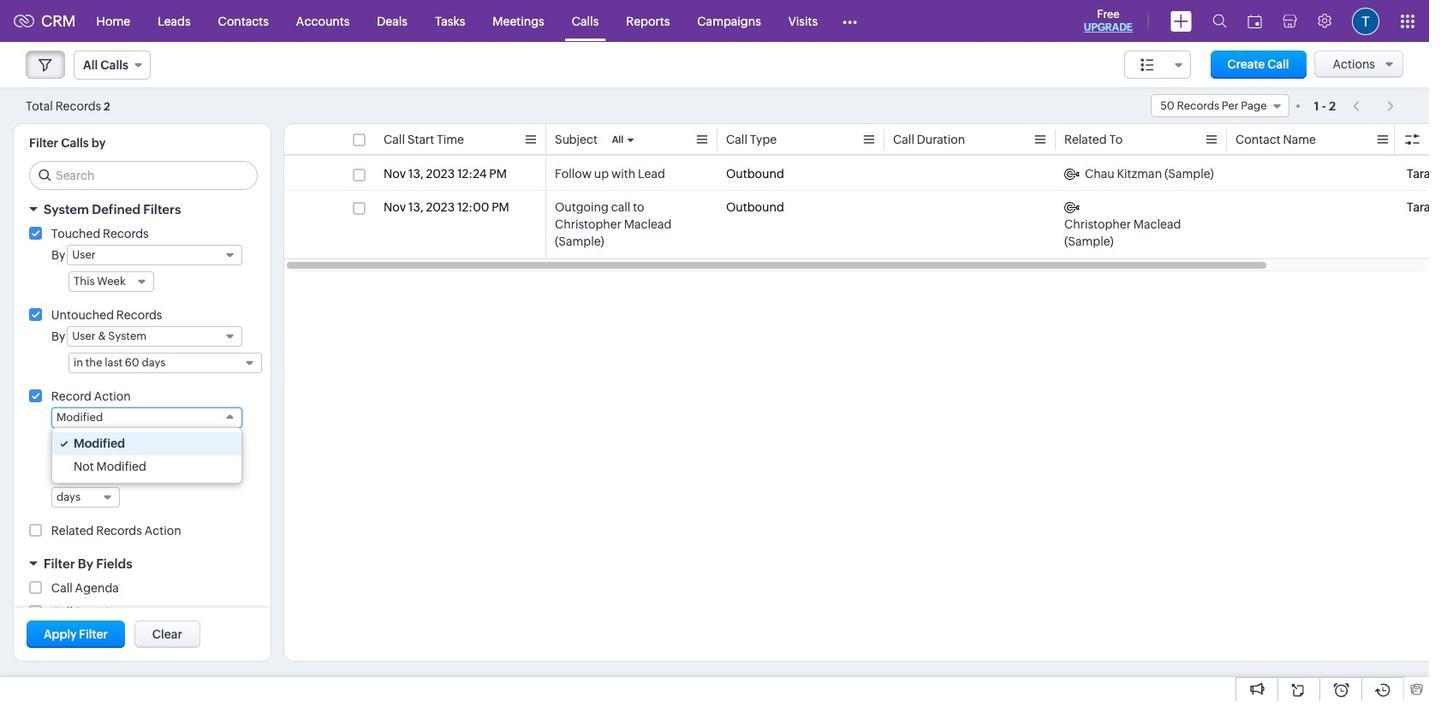 Task type: locate. For each thing, give the bounding box(es) containing it.
outgoing
[[555, 200, 609, 214]]

system defined filters button
[[14, 194, 271, 224]]

1 vertical spatial pm
[[492, 200, 509, 214]]

2023 for 12:00
[[426, 200, 455, 214]]

touched records
[[51, 227, 149, 241]]

system defined filters
[[44, 202, 181, 217]]

contacts link
[[204, 0, 283, 42]]

2 outbound from the top
[[726, 200, 784, 214]]

follow up with lead
[[555, 167, 665, 181]]

christopher inside outgoing call to christopher maclead (sample)
[[555, 218, 622, 231]]

1 horizontal spatial action
[[144, 524, 181, 538]]

free upgrade
[[1084, 8, 1133, 33]]

filter calls by
[[29, 136, 106, 150]]

0 vertical spatial filter
[[29, 136, 58, 150]]

campaigns link
[[684, 0, 775, 42]]

filter down total
[[29, 136, 58, 150]]

filter
[[29, 136, 58, 150], [44, 557, 75, 571], [79, 628, 108, 642]]

1 horizontal spatial duration
[[917, 133, 965, 146]]

1 vertical spatial nov
[[384, 200, 406, 214]]

0 vertical spatial tara
[[1407, 167, 1429, 181]]

maclead inside outgoing call to christopher maclead (sample)
[[624, 218, 672, 231]]

total records 2
[[26, 99, 110, 113]]

outbound
[[726, 167, 784, 181], [726, 200, 784, 214]]

(sample) for chau kitzman (sample)
[[1165, 167, 1214, 181]]

name
[[1283, 133, 1316, 146]]

records
[[55, 99, 101, 113], [103, 227, 149, 241], [116, 308, 162, 322], [96, 524, 142, 538]]

nov for nov 13, 2023 12:00 pm
[[384, 200, 406, 214]]

by down untouched
[[51, 330, 65, 343]]

filter by fields button
[[14, 549, 271, 579]]

2
[[1329, 99, 1336, 113], [104, 100, 110, 113]]

1 maclead from the left
[[624, 218, 672, 231]]

0 horizontal spatial (sample)
[[555, 235, 604, 248]]

calls link
[[558, 0, 613, 42]]

0 horizontal spatial related
[[51, 524, 94, 538]]

0 vertical spatial related
[[1065, 133, 1107, 146]]

modified up 'not modified'
[[74, 437, 125, 451]]

0 vertical spatial modified
[[57, 411, 103, 424]]

list box
[[52, 428, 242, 483]]

1 vertical spatial related
[[51, 524, 94, 538]]

pm right 12:24
[[489, 167, 507, 181]]

0 horizontal spatial action
[[94, 390, 131, 403]]

tasks link
[[421, 0, 479, 42]]

0 horizontal spatial 2
[[104, 100, 110, 113]]

records up fields
[[96, 524, 142, 538]]

records right untouched
[[116, 308, 162, 322]]

call
[[1268, 57, 1289, 71], [384, 133, 405, 146], [726, 133, 748, 146], [893, 133, 915, 146], [1407, 133, 1429, 146], [51, 582, 73, 595], [51, 606, 73, 619]]

campaigns
[[697, 14, 761, 28]]

pm for nov 13, 2023 12:24 pm
[[489, 167, 507, 181]]

nov down nov 13, 2023 12:24 pm
[[384, 200, 406, 214]]

row group
[[284, 158, 1429, 259]]

nov down call start time
[[384, 167, 406, 181]]

2023 left 12:00
[[426, 200, 455, 214]]

maclead inside christopher maclead (sample)
[[1134, 218, 1181, 231]]

call inside button
[[1268, 57, 1289, 71]]

filter inside dropdown button
[[44, 557, 75, 571]]

(sample) down chau
[[1065, 235, 1114, 248]]

1 2023 from the top
[[426, 167, 455, 181]]

pm
[[489, 167, 507, 181], [492, 200, 509, 214]]

deals
[[377, 14, 408, 28]]

records up the filter calls by at top left
[[55, 99, 101, 113]]

create
[[1228, 57, 1265, 71]]

2 inside total records 2
[[104, 100, 110, 113]]

by up call agenda
[[78, 557, 93, 571]]

records down defined
[[103, 227, 149, 241]]

pm right 12:00
[[492, 200, 509, 214]]

2 up by at the top of page
[[104, 100, 110, 113]]

0 vertical spatial 2023
[[426, 167, 455, 181]]

1 christopher from the left
[[555, 218, 622, 231]]

deals link
[[363, 0, 421, 42]]

1 vertical spatial outbound
[[726, 200, 784, 214]]

tara
[[1407, 167, 1429, 181], [1407, 200, 1429, 214]]

0 vertical spatial call duration
[[893, 133, 965, 146]]

1 vertical spatial 2023
[[426, 200, 455, 214]]

1 horizontal spatial related
[[1065, 133, 1107, 146]]

action up modified field
[[94, 390, 131, 403]]

filter right "apply"
[[79, 628, 108, 642]]

christopher
[[555, 218, 622, 231], [1065, 218, 1131, 231]]

records for related
[[96, 524, 142, 538]]

visits link
[[775, 0, 832, 42]]

1 horizontal spatial (sample)
[[1065, 235, 1114, 248]]

tasks
[[435, 14, 465, 28]]

christopher down outgoing
[[555, 218, 622, 231]]

1 vertical spatial action
[[144, 524, 181, 538]]

1 vertical spatial modified
[[74, 437, 125, 451]]

by inside 'filter by fields' dropdown button
[[78, 557, 93, 571]]

call agenda
[[51, 582, 119, 595]]

maclead down "chau kitzman (sample)"
[[1134, 218, 1181, 231]]

2 13, from the top
[[408, 200, 424, 214]]

0 horizontal spatial calls
[[61, 136, 89, 150]]

filter for filter calls by
[[29, 136, 58, 150]]

1 horizontal spatial calls
[[572, 14, 599, 28]]

defined
[[92, 202, 141, 217]]

(sample) down outgoing
[[555, 235, 604, 248]]

1 horizontal spatial 2
[[1329, 99, 1336, 113]]

calls left by at the top of page
[[61, 136, 89, 150]]

2 vertical spatial modified
[[96, 460, 146, 474]]

untouched
[[51, 308, 114, 322]]

modified inside option
[[96, 460, 146, 474]]

related left to
[[1065, 133, 1107, 146]]

row group containing nov 13, 2023 12:24 pm
[[284, 158, 1429, 259]]

Search text field
[[30, 162, 257, 189]]

maclead down to
[[624, 218, 672, 231]]

0 horizontal spatial christopher
[[555, 218, 622, 231]]

12:24
[[457, 167, 487, 181]]

related to
[[1065, 133, 1123, 146]]

2023 left 12:24
[[426, 167, 455, 181]]

navigation
[[1345, 93, 1404, 118]]

13, down start
[[408, 167, 424, 181]]

christopher maclead (sample)
[[1065, 218, 1181, 248]]

related up filter by fields
[[51, 524, 94, 538]]

0 vertical spatial 13,
[[408, 167, 424, 181]]

2 2023 from the top
[[426, 200, 455, 214]]

13, for nov 13, 2023 12:00 pm
[[408, 200, 424, 214]]

start
[[407, 133, 434, 146]]

modified
[[57, 411, 103, 424], [74, 437, 125, 451], [96, 460, 146, 474]]

total
[[26, 99, 53, 113]]

filters
[[143, 202, 181, 217]]

1 vertical spatial tara
[[1407, 200, 1429, 214]]

1 vertical spatial filter
[[44, 557, 75, 571]]

nov 13, 2023 12:24 pm
[[384, 167, 507, 181]]

0 vertical spatial nov
[[384, 167, 406, 181]]

duration
[[917, 133, 965, 146], [75, 606, 123, 619]]

1 tara from the top
[[1407, 167, 1429, 181]]

1 13, from the top
[[408, 167, 424, 181]]

records for untouched
[[116, 308, 162, 322]]

modified inside "option"
[[74, 437, 125, 451]]

related
[[1065, 133, 1107, 146], [51, 524, 94, 538]]

13,
[[408, 167, 424, 181], [408, 200, 424, 214]]

modified option
[[52, 433, 242, 456]]

apply filter
[[44, 628, 108, 642]]

0 vertical spatial pm
[[489, 167, 507, 181]]

filter up call agenda
[[44, 557, 75, 571]]

christopher inside christopher maclead (sample)
[[1065, 218, 1131, 231]]

0 horizontal spatial call duration
[[51, 606, 123, 619]]

2 nov from the top
[[384, 200, 406, 214]]

0 vertical spatial outbound
[[726, 167, 784, 181]]

(sample) right kitzman
[[1165, 167, 1214, 181]]

maclead
[[624, 218, 672, 231], [1134, 218, 1181, 231]]

1 vertical spatial 13,
[[408, 200, 424, 214]]

2 horizontal spatial (sample)
[[1165, 167, 1214, 181]]

related for related records action
[[51, 524, 94, 538]]

nov
[[384, 167, 406, 181], [384, 200, 406, 214]]

action up 'filter by fields' dropdown button
[[144, 524, 181, 538]]

0 horizontal spatial maclead
[[624, 218, 672, 231]]

by down touched
[[51, 248, 65, 262]]

modified down modified "option"
[[96, 460, 146, 474]]

reports link
[[613, 0, 684, 42]]

1 vertical spatial duration
[[75, 606, 123, 619]]

modified inside field
[[57, 411, 103, 424]]

2 christopher from the left
[[1065, 218, 1131, 231]]

to
[[1109, 133, 1123, 146]]

meetings link
[[479, 0, 558, 42]]

2 maclead from the left
[[1134, 218, 1181, 231]]

2 tara from the top
[[1407, 200, 1429, 214]]

2023
[[426, 167, 455, 181], [426, 200, 455, 214]]

1 nov from the top
[[384, 167, 406, 181]]

calls left reports
[[572, 14, 599, 28]]

(sample) inside christopher maclead (sample)
[[1065, 235, 1114, 248]]

actions
[[1333, 57, 1376, 71]]

1 horizontal spatial christopher
[[1065, 218, 1131, 231]]

by down record
[[51, 438, 65, 451]]

1 horizontal spatial maclead
[[1134, 218, 1181, 231]]

0 vertical spatial calls
[[572, 14, 599, 28]]

filter inside button
[[79, 628, 108, 642]]

pm for nov 13, 2023 12:00 pm
[[492, 200, 509, 214]]

0 vertical spatial duration
[[917, 133, 965, 146]]

2 vertical spatial filter
[[79, 628, 108, 642]]

(sample) for christopher maclead (sample)
[[1065, 235, 1114, 248]]

modified down record
[[57, 411, 103, 424]]

13, down nov 13, 2023 12:24 pm
[[408, 200, 424, 214]]

2 right '-'
[[1329, 99, 1336, 113]]

1 outbound from the top
[[726, 167, 784, 181]]

action
[[94, 390, 131, 403], [144, 524, 181, 538]]

christopher down chau
[[1065, 218, 1131, 231]]



Task type: describe. For each thing, give the bounding box(es) containing it.
leads link
[[144, 0, 204, 42]]

2023 for 12:24
[[426, 167, 455, 181]]

outbound for outgoing call to christopher maclead (sample)
[[726, 200, 784, 214]]

related for related to
[[1065, 133, 1107, 146]]

lead
[[638, 167, 665, 181]]

not
[[74, 460, 94, 474]]

outgoing call to christopher maclead (sample) link
[[555, 199, 709, 250]]

reports
[[626, 14, 670, 28]]

upgrade
[[1084, 21, 1133, 33]]

create call button
[[1211, 51, 1307, 79]]

all
[[612, 134, 624, 145]]

filter for filter by fields
[[44, 557, 75, 571]]

crm
[[41, 12, 76, 30]]

meetings
[[493, 14, 545, 28]]

related records action
[[51, 524, 181, 538]]

1 horizontal spatial call duration
[[893, 133, 965, 146]]

(sample) inside outgoing call to christopher maclead (sample)
[[555, 235, 604, 248]]

type
[[750, 133, 777, 146]]

with
[[612, 167, 636, 181]]

0 vertical spatial action
[[94, 390, 131, 403]]

subject
[[555, 133, 598, 146]]

tara for christopher maclead (sample)
[[1407, 200, 1429, 214]]

apply filter button
[[27, 621, 125, 648]]

contact name
[[1236, 133, 1316, 146]]

time
[[437, 133, 464, 146]]

not modified
[[74, 460, 146, 474]]

create call
[[1228, 57, 1289, 71]]

outgoing call to christopher maclead (sample)
[[555, 200, 672, 248]]

tara for chau kitzman (sample)
[[1407, 167, 1429, 181]]

-
[[1322, 99, 1327, 113]]

1 vertical spatial calls
[[61, 136, 89, 150]]

home
[[96, 14, 130, 28]]

call 
[[1407, 133, 1429, 146]]

contact
[[1236, 133, 1281, 146]]

record
[[51, 390, 91, 403]]

contacts
[[218, 14, 269, 28]]

agenda
[[75, 582, 119, 595]]

touched
[[51, 227, 100, 241]]

kitzman
[[1117, 167, 1162, 181]]

by
[[91, 136, 106, 150]]

1
[[1314, 99, 1319, 113]]

1 vertical spatial call duration
[[51, 606, 123, 619]]

crm link
[[14, 12, 76, 30]]

chau
[[1085, 167, 1115, 181]]

home link
[[83, 0, 144, 42]]

list box containing modified
[[52, 428, 242, 483]]

records for total
[[55, 99, 101, 113]]

follow
[[555, 167, 592, 181]]

nov 13, 2023 12:00 pm
[[384, 200, 509, 214]]

outbound for follow up with lead
[[726, 167, 784, 181]]

call
[[611, 200, 631, 214]]

free
[[1097, 8, 1120, 21]]

visits
[[789, 14, 818, 28]]

records for touched
[[103, 227, 149, 241]]

apply
[[44, 628, 77, 642]]

chau kitzman (sample)
[[1085, 167, 1214, 181]]

1 - 2
[[1314, 99, 1336, 113]]

accounts
[[296, 14, 350, 28]]

leads
[[158, 14, 191, 28]]

not modified option
[[52, 456, 242, 479]]

follow up with lead link
[[555, 165, 665, 182]]

up
[[594, 167, 609, 181]]

call start time
[[384, 133, 464, 146]]

2 for total records 2
[[104, 100, 110, 113]]

call type
[[726, 133, 777, 146]]

12:00
[[457, 200, 489, 214]]

accounts link
[[283, 0, 363, 42]]

13, for nov 13, 2023 12:24 pm
[[408, 167, 424, 181]]

modified for list box containing modified
[[74, 437, 125, 451]]

untouched records
[[51, 308, 162, 322]]

filter by fields
[[44, 557, 132, 571]]

chau kitzman (sample) link
[[1065, 165, 1214, 182]]

record action
[[51, 390, 131, 403]]

fields
[[96, 557, 132, 571]]

christopher maclead (sample) link
[[1065, 199, 1219, 250]]

2 for 1 - 2
[[1329, 99, 1336, 113]]

nov for nov 13, 2023 12:24 pm
[[384, 167, 406, 181]]

0 horizontal spatial duration
[[75, 606, 123, 619]]

modified for modified field
[[57, 411, 103, 424]]

to
[[633, 200, 645, 214]]

clear
[[152, 628, 182, 642]]

Modified field
[[51, 408, 242, 428]]

system
[[44, 202, 89, 217]]



Task type: vqa. For each thing, say whether or not it's contained in the screenshot.
Nov 13, 2023 12:00 PM
yes



